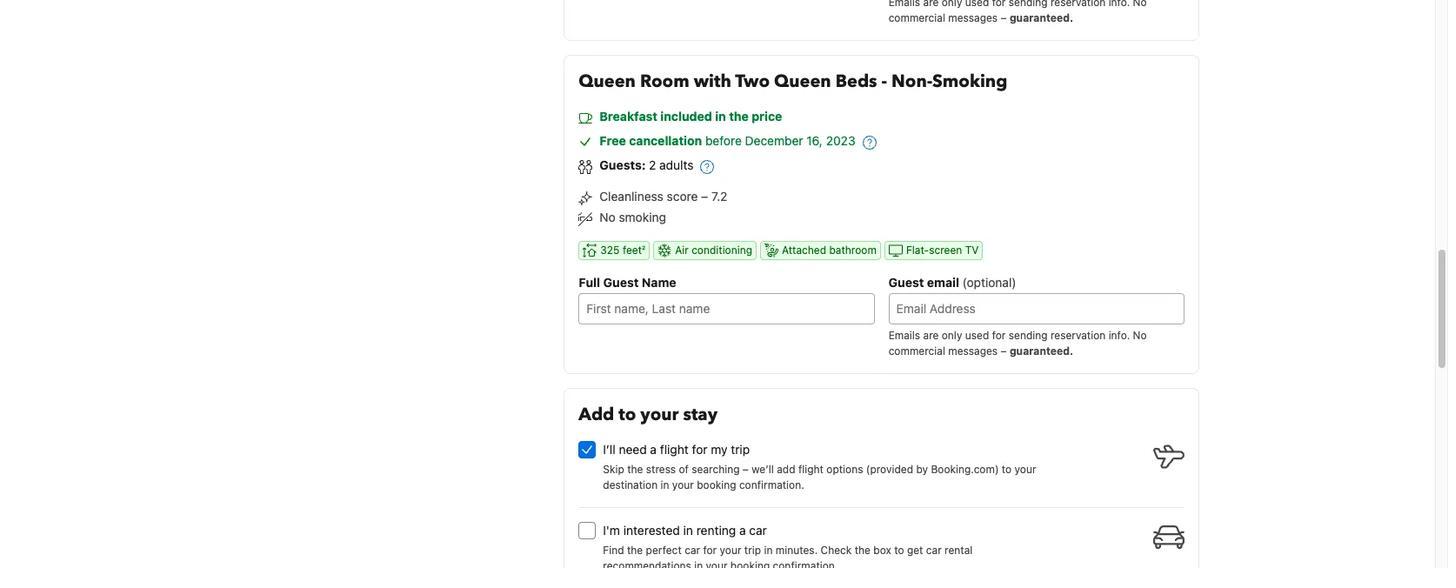 Task type: vqa. For each thing, say whether or not it's contained in the screenshot.
'What' inside the What is social engineering? BUTTON
no



Task type: locate. For each thing, give the bounding box(es) containing it.
1 horizontal spatial car
[[749, 523, 767, 537]]

guest email (optional)
[[889, 275, 1017, 289]]

options
[[827, 463, 863, 476]]

0 vertical spatial guaranteed.
[[1010, 12, 1074, 25]]

(provided
[[866, 463, 914, 476]]

cancellation
[[629, 133, 702, 148]]

2 info. from the top
[[1109, 329, 1130, 342]]

0 horizontal spatial car
[[685, 543, 700, 557]]

2 used from the top
[[966, 329, 989, 342]]

box
[[874, 543, 892, 557]]

we'll
[[752, 463, 774, 476]]

i'm interested in renting a car
[[603, 523, 767, 537]]

0 vertical spatial to
[[619, 403, 636, 426]]

0 vertical spatial booking
[[697, 478, 737, 491]]

flight up of
[[660, 442, 689, 456]]

0 vertical spatial commercial
[[889, 12, 946, 25]]

0 vertical spatial a
[[650, 442, 657, 456]]

–
[[1001, 12, 1007, 25], [701, 189, 708, 204], [1001, 344, 1007, 357], [743, 463, 749, 476]]

included
[[661, 109, 712, 124]]

booking down renting
[[731, 559, 770, 568]]

my
[[711, 442, 728, 456]]

bathroom
[[830, 243, 877, 256]]

1 vertical spatial no
[[600, 210, 616, 225]]

2 messages from the top
[[949, 344, 998, 357]]

2 guaranteed. from the top
[[1010, 344, 1074, 357]]

find
[[603, 543, 624, 557]]

booking inside skip the stress of searching – we'll add flight options (provided by booking.com) to your destination in your booking confirmation.
[[697, 478, 737, 491]]

stay
[[683, 403, 718, 426]]

1 only from the top
[[942, 0, 963, 9]]

1 horizontal spatial flight
[[799, 463, 824, 476]]

emails are only used for sending reservation info. no commercial messages –
[[889, 0, 1147, 25], [889, 329, 1147, 357]]

group containing i'll need a flight for my trip
[[579, 434, 1192, 568]]

a
[[650, 442, 657, 456], [740, 523, 746, 537]]

guaranteed.
[[1010, 12, 1074, 25], [1010, 344, 1074, 357]]

emails are only used for sending reservation info. no commercial messages – down email address text box
[[889, 329, 1147, 357]]

used
[[966, 0, 989, 9], [966, 329, 989, 342]]

0 vertical spatial sending
[[1009, 0, 1048, 9]]

1 vertical spatial sending
[[1009, 329, 1048, 342]]

1 horizontal spatial queen
[[774, 70, 831, 93]]

email
[[927, 275, 960, 289]]

0 vertical spatial are
[[924, 0, 939, 9]]

queen
[[579, 70, 636, 93], [774, 70, 831, 93]]

used down (optional)
[[966, 329, 989, 342]]

0 horizontal spatial flight
[[660, 442, 689, 456]]

emails up non-
[[889, 0, 921, 9]]

car up find the perfect car for your trip in minutes. check the box to get car rental recommendations in your booking confirmation.
[[749, 523, 767, 537]]

only up smoking
[[942, 0, 963, 9]]

guest down flat-
[[889, 275, 924, 289]]

attached bathroom
[[782, 243, 877, 256]]

1 vertical spatial only
[[942, 329, 963, 342]]

are up non-
[[924, 0, 939, 9]]

1 guest from the left
[[603, 275, 639, 289]]

flat-screen tv
[[906, 243, 979, 256]]

queen up 'breakfast'
[[579, 70, 636, 93]]

1 vertical spatial to
[[1002, 463, 1012, 476]]

commercial up non-
[[889, 12, 946, 25]]

1 vertical spatial booking
[[731, 559, 770, 568]]

1 vertical spatial emails are only used for sending reservation info. no commercial messages –
[[889, 329, 1147, 357]]

full guest name
[[579, 275, 677, 289]]

0 horizontal spatial guest
[[603, 275, 639, 289]]

used up smoking
[[966, 0, 989, 9]]

non-
[[892, 70, 933, 93]]

1 horizontal spatial guest
[[889, 275, 924, 289]]

trip left minutes. at the right bottom of the page
[[745, 543, 761, 557]]

in
[[715, 109, 726, 124], [661, 478, 669, 491], [684, 523, 693, 537], [764, 543, 773, 557], [694, 559, 703, 568]]

group
[[579, 434, 1192, 568]]

2 guest from the left
[[889, 275, 924, 289]]

emails are only used for sending reservation info. no commercial messages – up smoking
[[889, 0, 1147, 25]]

car down i'm interested in renting a car
[[685, 543, 700, 557]]

commercial
[[889, 12, 946, 25], [889, 344, 946, 357]]

0 vertical spatial messages
[[949, 12, 998, 25]]

in down stress
[[661, 478, 669, 491]]

add
[[579, 403, 614, 426]]

guest right full at the left of the page
[[603, 275, 639, 289]]

0 vertical spatial confirmation.
[[739, 478, 805, 491]]

16,
[[807, 133, 823, 148]]

guest
[[603, 275, 639, 289], [889, 275, 924, 289]]

feet²
[[623, 243, 646, 256]]

flight
[[660, 442, 689, 456], [799, 463, 824, 476]]

1 reservation from the top
[[1051, 0, 1106, 9]]

your
[[641, 403, 679, 426], [1015, 463, 1037, 476], [672, 478, 694, 491], [720, 543, 742, 557], [706, 559, 728, 568]]

guests:
[[600, 158, 646, 173]]

to
[[619, 403, 636, 426], [1002, 463, 1012, 476], [895, 543, 904, 557]]

1 emails are only used for sending reservation info. no commercial messages – from the top
[[889, 0, 1147, 25]]

the up 'recommendations' at the left
[[627, 543, 643, 557]]

commercial down email
[[889, 344, 946, 357]]

messages down (optional)
[[949, 344, 998, 357]]

december
[[745, 133, 804, 148]]

0 vertical spatial used
[[966, 0, 989, 9]]

flight right add
[[799, 463, 824, 476]]

1 emails from the top
[[889, 0, 921, 9]]

for inside find the perfect car for your trip in minutes. check the box to get car rental recommendations in your booking confirmation.
[[703, 543, 717, 557]]

2 queen from the left
[[774, 70, 831, 93]]

325
[[601, 243, 620, 256]]

skip the stress of searching – we'll add flight options (provided by booking.com) to your destination in your booking confirmation.
[[603, 463, 1037, 491]]

0 horizontal spatial to
[[619, 403, 636, 426]]

1 vertical spatial confirmation.
[[773, 559, 838, 568]]

1 vertical spatial trip
[[745, 543, 761, 557]]

messages
[[949, 12, 998, 25], [949, 344, 998, 357]]

no smoking
[[600, 210, 666, 225]]

to right add
[[619, 403, 636, 426]]

0 vertical spatial only
[[942, 0, 963, 9]]

0 horizontal spatial queen
[[579, 70, 636, 93]]

room
[[640, 70, 690, 93]]

before
[[706, 133, 742, 148]]

Full Guest Name text field
[[579, 293, 875, 324]]

flight inside skip the stress of searching – we'll add flight options (provided by booking.com) to your destination in your booking confirmation.
[[799, 463, 824, 476]]

the inside skip the stress of searching – we'll add flight options (provided by booking.com) to your destination in your booking confirmation.
[[627, 463, 643, 476]]

sending
[[1009, 0, 1048, 9], [1009, 329, 1048, 342]]

confirmation. down minutes. at the right bottom of the page
[[773, 559, 838, 568]]

emails
[[889, 0, 921, 9], [889, 329, 921, 342]]

1 vertical spatial info.
[[1109, 329, 1130, 342]]

confirmation. inside find the perfect car for your trip in minutes. check the box to get car rental recommendations in your booking confirmation.
[[773, 559, 838, 568]]

the up destination at bottom
[[627, 463, 643, 476]]

free
[[600, 133, 626, 148]]

are down email
[[924, 329, 939, 342]]

add to your stay
[[579, 403, 718, 426]]

with
[[694, 70, 732, 93]]

1 vertical spatial commercial
[[889, 344, 946, 357]]

skip
[[603, 463, 625, 476]]

renting
[[697, 523, 736, 537]]

0 vertical spatial trip
[[731, 442, 750, 456]]

in down i'm interested in renting a car
[[694, 559, 703, 568]]

2 are from the top
[[924, 329, 939, 342]]

car right get
[[926, 543, 942, 557]]

confirmation.
[[739, 478, 805, 491], [773, 559, 838, 568]]

1 used from the top
[[966, 0, 989, 9]]

flat-
[[906, 243, 929, 256]]

0 vertical spatial emails are only used for sending reservation info. no commercial messages –
[[889, 0, 1147, 25]]

1 vertical spatial messages
[[949, 344, 998, 357]]

the
[[729, 109, 749, 124], [627, 463, 643, 476], [627, 543, 643, 557], [855, 543, 871, 557]]

reservation
[[1051, 0, 1106, 9], [1051, 329, 1106, 342]]

are
[[924, 0, 939, 9], [924, 329, 939, 342]]

booking
[[697, 478, 737, 491], [731, 559, 770, 568]]

confirmation. down we'll
[[739, 478, 805, 491]]

car
[[749, 523, 767, 537], [685, 543, 700, 557], [926, 543, 942, 557]]

1 vertical spatial are
[[924, 329, 939, 342]]

stress
[[646, 463, 676, 476]]

2 horizontal spatial to
[[1002, 463, 1012, 476]]

the left box
[[855, 543, 871, 557]]

only
[[942, 0, 963, 9], [942, 329, 963, 342]]

0 vertical spatial emails
[[889, 0, 921, 9]]

for
[[992, 0, 1006, 9], [992, 329, 1006, 342], [692, 442, 708, 456], [703, 543, 717, 557]]

trip for my
[[731, 442, 750, 456]]

get
[[907, 543, 923, 557]]

1 vertical spatial emails
[[889, 329, 921, 342]]

info.
[[1109, 0, 1130, 9], [1109, 329, 1130, 342]]

of
[[679, 463, 689, 476]]

2 reservation from the top
[[1051, 329, 1106, 342]]

0 vertical spatial info.
[[1109, 0, 1130, 9]]

– left we'll
[[743, 463, 749, 476]]

price
[[752, 109, 782, 124]]

1 vertical spatial used
[[966, 329, 989, 342]]

1 messages from the top
[[949, 12, 998, 25]]

to left get
[[895, 543, 904, 557]]

emails down the guest email (optional)
[[889, 329, 921, 342]]

1 vertical spatial flight
[[799, 463, 824, 476]]

attached
[[782, 243, 827, 256]]

only down the guest email (optional)
[[942, 329, 963, 342]]

1 info. from the top
[[1109, 0, 1130, 9]]

interested
[[624, 523, 680, 537]]

trip right my
[[731, 442, 750, 456]]

a right renting
[[740, 523, 746, 537]]

2 vertical spatial to
[[895, 543, 904, 557]]

1 vertical spatial reservation
[[1051, 329, 1106, 342]]

queen up price at the right top of page
[[774, 70, 831, 93]]

1 horizontal spatial to
[[895, 543, 904, 557]]

trip
[[731, 442, 750, 456], [745, 543, 761, 557]]

booking down searching
[[697, 478, 737, 491]]

1 vertical spatial guaranteed.
[[1010, 344, 1074, 357]]

no
[[1133, 0, 1147, 9], [600, 210, 616, 225], [1133, 329, 1147, 342]]

score
[[667, 189, 698, 204]]

a right need at the bottom left of page
[[650, 442, 657, 456]]

1 horizontal spatial a
[[740, 523, 746, 537]]

in left minutes. at the right bottom of the page
[[764, 543, 773, 557]]

messages up smoking
[[949, 12, 998, 25]]

for down renting
[[703, 543, 717, 557]]

to right booking.com)
[[1002, 463, 1012, 476]]

2 commercial from the top
[[889, 344, 946, 357]]

0 vertical spatial reservation
[[1051, 0, 1106, 9]]

trip inside find the perfect car for your trip in minutes. check the box to get car rental recommendations in your booking confirmation.
[[745, 543, 761, 557]]



Task type: describe. For each thing, give the bounding box(es) containing it.
to inside skip the stress of searching – we'll add flight options (provided by booking.com) to your destination in your booking confirmation.
[[1002, 463, 1012, 476]]

for left my
[[692, 442, 708, 456]]

2 only from the top
[[942, 329, 963, 342]]

1 queen from the left
[[579, 70, 636, 93]]

screen
[[929, 243, 963, 256]]

air
[[675, 243, 689, 256]]

for up smoking
[[992, 0, 1006, 9]]

1 are from the top
[[924, 0, 939, 9]]

two
[[735, 70, 770, 93]]

searching
[[692, 463, 740, 476]]

2 emails are only used for sending reservation info. no commercial messages – from the top
[[889, 329, 1147, 357]]

full
[[579, 275, 600, 289]]

need
[[619, 442, 647, 456]]

7.2
[[712, 189, 728, 204]]

to inside find the perfect car for your trip in minutes. check the box to get car rental recommendations in your booking confirmation.
[[895, 543, 904, 557]]

1 sending from the top
[[1009, 0, 1048, 9]]

tv
[[965, 243, 979, 256]]

name
[[642, 275, 677, 289]]

2 emails from the top
[[889, 329, 921, 342]]

adults
[[660, 158, 694, 173]]

in left renting
[[684, 523, 693, 537]]

beds
[[836, 70, 877, 93]]

smoking
[[933, 70, 1008, 93]]

booking.com)
[[931, 463, 999, 476]]

smoking
[[619, 210, 666, 225]]

i'm
[[603, 523, 620, 537]]

(optional)
[[963, 275, 1017, 289]]

for down email address text box
[[992, 329, 1006, 342]]

by
[[917, 463, 928, 476]]

destination
[[603, 478, 658, 491]]

conditioning
[[692, 243, 753, 256]]

2 vertical spatial no
[[1133, 329, 1147, 342]]

1 vertical spatial a
[[740, 523, 746, 537]]

in up before
[[715, 109, 726, 124]]

recommendations
[[603, 559, 692, 568]]

minutes.
[[776, 543, 818, 557]]

2 sending from the top
[[1009, 329, 1048, 342]]

325 feet²
[[601, 243, 646, 256]]

0 vertical spatial no
[[1133, 0, 1147, 9]]

guests: 2 adults
[[600, 158, 694, 173]]

find the perfect car for your trip in minutes. check the box to get car rental recommendations in your booking confirmation.
[[603, 543, 973, 568]]

i'll
[[603, 442, 616, 456]]

0 vertical spatial flight
[[660, 442, 689, 456]]

free cancellation before december 16, 2023
[[600, 133, 856, 148]]

2
[[649, 158, 656, 173]]

– inside skip the stress of searching – we'll add flight options (provided by booking.com) to your destination in your booking confirmation.
[[743, 463, 749, 476]]

cleanliness
[[600, 189, 664, 204]]

in inside skip the stress of searching – we'll add flight options (provided by booking.com) to your destination in your booking confirmation.
[[661, 478, 669, 491]]

1 commercial from the top
[[889, 12, 946, 25]]

perfect
[[646, 543, 682, 557]]

breakfast included in the price
[[600, 109, 782, 124]]

rental
[[945, 543, 973, 557]]

Email Address text field
[[889, 293, 1185, 324]]

-
[[882, 70, 887, 93]]

booking inside find the perfect car for your trip in minutes. check the box to get car rental recommendations in your booking confirmation.
[[731, 559, 770, 568]]

0 horizontal spatial a
[[650, 442, 657, 456]]

trip for your
[[745, 543, 761, 557]]

the up free cancellation before december 16, 2023
[[729, 109, 749, 124]]

confirmation. inside skip the stress of searching – we'll add flight options (provided by booking.com) to your destination in your booking confirmation.
[[739, 478, 805, 491]]

queen room with two queen beds - non-smoking
[[579, 70, 1008, 93]]

add
[[777, 463, 796, 476]]

check
[[821, 543, 852, 557]]

cleanliness score – 7.2
[[600, 189, 728, 204]]

2 horizontal spatial car
[[926, 543, 942, 557]]

2023
[[826, 133, 856, 148]]

– down email address text box
[[1001, 344, 1007, 357]]

air conditioning
[[675, 243, 753, 256]]

i'll need a flight for my trip
[[603, 442, 750, 456]]

– up smoking
[[1001, 12, 1007, 25]]

breakfast
[[600, 109, 658, 124]]

– left 7.2
[[701, 189, 708, 204]]

1 guaranteed. from the top
[[1010, 12, 1074, 25]]



